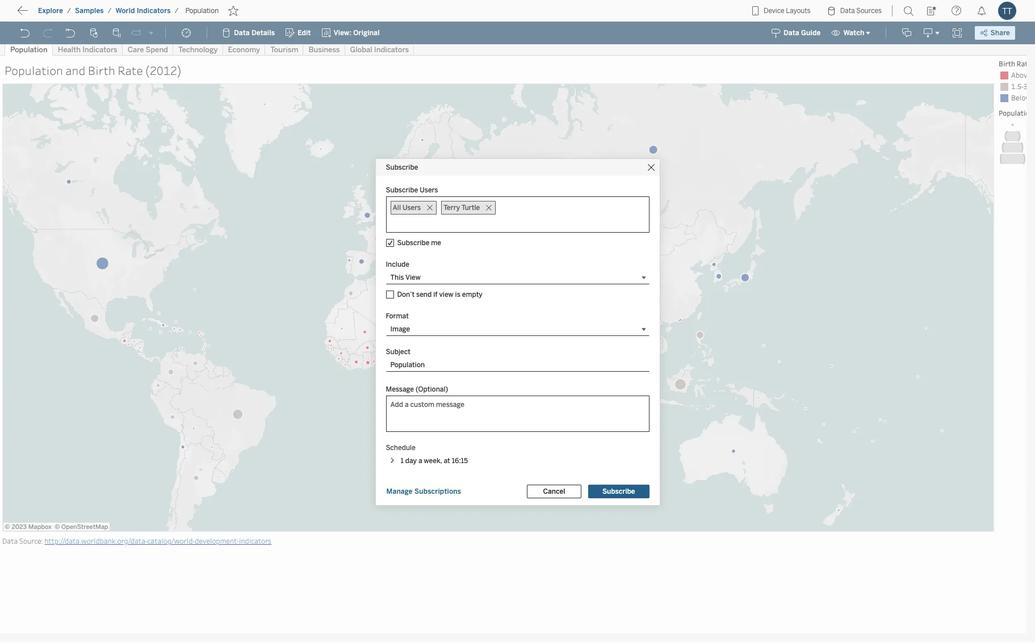 Task type: locate. For each thing, give the bounding box(es) containing it.
2 horizontal spatial /
[[175, 7, 179, 15]]

1 horizontal spatial /
[[108, 7, 112, 15]]

0 horizontal spatial /
[[67, 7, 71, 15]]

content
[[62, 8, 98, 19]]

world
[[116, 7, 135, 15]]

population element
[[182, 7, 222, 15]]

/
[[67, 7, 71, 15], [108, 7, 112, 15], [175, 7, 179, 15]]

/ left world
[[108, 7, 112, 15]]

samples link
[[74, 6, 104, 15]]

samples
[[75, 7, 104, 15]]

skip to content link
[[27, 6, 116, 22]]

skip
[[30, 8, 49, 19]]

1 / from the left
[[67, 7, 71, 15]]

explore link
[[37, 6, 64, 15]]

/ right to
[[67, 7, 71, 15]]

world indicators link
[[115, 6, 171, 15]]

/ right indicators
[[175, 7, 179, 15]]

skip to content
[[30, 8, 98, 19]]



Task type: describe. For each thing, give the bounding box(es) containing it.
indicators
[[137, 7, 171, 15]]

2 / from the left
[[108, 7, 112, 15]]

population
[[185, 7, 219, 15]]

explore
[[38, 7, 63, 15]]

3 / from the left
[[175, 7, 179, 15]]

explore / samples / world indicators /
[[38, 7, 179, 15]]

to
[[51, 8, 60, 19]]



Task type: vqa. For each thing, say whether or not it's contained in the screenshot.
Skip to Content
yes



